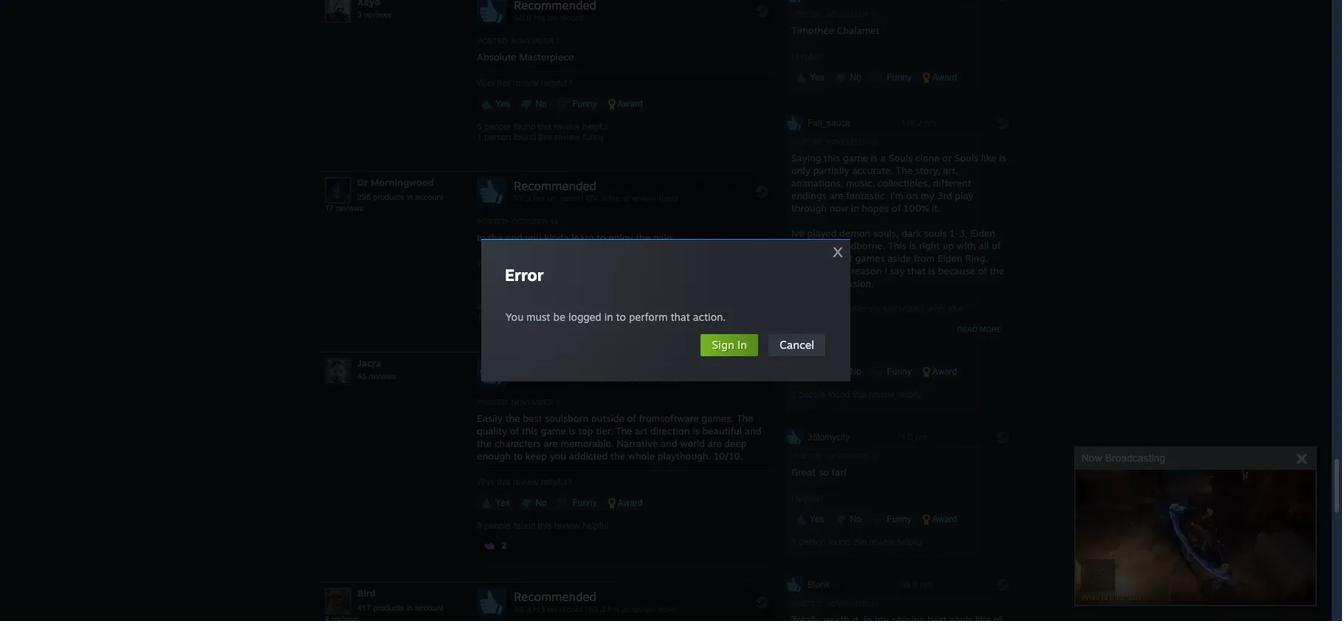 Task type: locate. For each thing, give the bounding box(es) containing it.
1 horizontal spatial with
[[957, 240, 976, 252]]

no link up 5 people found this review helpful 1 person found this review funny
[[517, 96, 551, 112]]

to down characters
[[514, 450, 523, 462]]

2 horizontal spatial you
[[862, 328, 879, 339]]

3
[[357, 10, 362, 19], [791, 390, 796, 400], [477, 521, 482, 531]]

no up 1 person found this review helpful
[[848, 514, 861, 525]]

funny link down please,
[[868, 364, 916, 380]]

1 horizontal spatial only
[[830, 265, 849, 277]]

2 vertical spatial recommended
[[514, 590, 597, 604]]

1 recommended from the top
[[514, 178, 597, 193]]

people inside 4 people found this review helpful 1 person found this review funny
[[484, 302, 511, 313]]

people up '2'
[[484, 521, 511, 531]]

really
[[900, 328, 925, 339]]

yes link for in the end you kinda learn to enjoy the pain...
[[477, 277, 514, 293]]

0 horizontal spatial you
[[525, 232, 542, 243]]

you inside i've been pleasantly surprised with the development teams support and updates. kudos to them, you can really tell they put their love into this project. please, keep up the great work!
[[862, 328, 879, 339]]

2 recommended link from the top
[[477, 358, 772, 390]]

read more link
[[957, 325, 1002, 333]]

no for no "link" underneath characters
[[533, 498, 547, 508]]

2 vertical spatial you
[[550, 450, 566, 462]]

funny inside 5 people found this review helpful 1 person found this review funny
[[583, 132, 604, 142]]

1 funny from the top
[[583, 132, 604, 142]]

keep inside "easily the best soulsborn outside of fromsoftware games. the quality of this game is top tier. the art direction is beautiful and the characters are memorable. narrative and world are deep enough to keep you addicted the whole playthough. 10/10."
[[526, 450, 547, 462]]

10/10.
[[714, 450, 743, 462]]

1 vertical spatial recommended
[[514, 359, 597, 374]]

0 vertical spatial recommended link
[[477, 177, 772, 209]]

end
[[505, 232, 522, 243]]

products inside dr morningwood 296 products in account 17 reviews
[[373, 192, 404, 201]]

0 vertical spatial the
[[896, 164, 913, 176]]

1 vertical spatial reviews
[[336, 204, 364, 212]]

the right enjoy
[[636, 232, 650, 243]]

funny link down addicted
[[554, 495, 602, 511]]

the left art
[[615, 425, 632, 437]]

you
[[506, 311, 523, 323]]

person for masterpiece
[[484, 132, 511, 142]]

funny link for no "link" on top of 4 people found this review helpful 1 person found this review funny
[[554, 277, 602, 293]]

game down "soulsborn"
[[541, 425, 566, 437]]

0 vertical spatial reviews
[[364, 10, 392, 19]]

in down the morningwood
[[407, 192, 413, 201]]

i've
[[791, 302, 807, 314]]

2
[[502, 541, 507, 552]]

products down dr morningwood link at the top left of page
[[373, 192, 404, 201]]

only
[[791, 164, 811, 176], [830, 265, 849, 277]]

3 people found this review helpful up '2'
[[477, 521, 608, 531]]

souls
[[889, 152, 913, 164], [955, 152, 978, 164]]

funny down please,
[[884, 367, 912, 377]]

account
[[415, 192, 444, 201], [415, 604, 444, 613]]

the down "ring"
[[791, 252, 806, 264]]

and down the direction on the bottom
[[661, 438, 677, 449]]

you right end
[[525, 232, 542, 243]]

are down the beautiful
[[708, 438, 722, 449]]

no up 4 people found this review helpful 1 person found this review funny
[[533, 280, 547, 290]]

elden up because
[[938, 252, 963, 264]]

keep down characters
[[526, 450, 547, 462]]

1 vertical spatial elden
[[938, 252, 963, 264]]

0 horizontal spatial elden
[[938, 252, 963, 264]]

0 vertical spatial elden
[[970, 227, 995, 239]]

them,
[[834, 328, 860, 339]]

2 recommended from the top
[[514, 359, 597, 374]]

funny link
[[868, 69, 916, 85], [554, 96, 602, 112], [554, 277, 602, 293], [868, 364, 916, 380], [554, 495, 602, 511], [868, 511, 916, 528]]

no down characters
[[533, 498, 547, 508]]

yes down absolute at the top left
[[493, 99, 510, 109]]

of down ring. at the right of page
[[978, 265, 987, 277]]

recommended link
[[477, 177, 772, 209], [477, 358, 772, 390], [477, 588, 772, 620]]

1 account from the top
[[415, 192, 444, 201]]

the down quality
[[477, 438, 492, 449]]

are down "soulsborn"
[[544, 438, 558, 449]]

1 vertical spatial up
[[946, 340, 958, 352]]

elden up "all"
[[970, 227, 995, 239]]

quality
[[477, 425, 507, 437]]

yes for in the end you kinda learn to enjoy the pain...
[[493, 280, 510, 290]]

2 vertical spatial the
[[615, 425, 632, 437]]

0 horizontal spatial only
[[791, 164, 811, 176]]

all
[[979, 240, 989, 252]]

account right the 417
[[415, 604, 444, 613]]

in right logged
[[604, 311, 613, 323]]

2 vertical spatial 3
[[477, 521, 482, 531]]

addicted
[[569, 450, 608, 462]]

person inside 4 people found this review helpful 1 person found this review funny
[[484, 313, 511, 323]]

recommended link for fromsoftware
[[477, 358, 772, 390]]

funny inside 4 people found this review helpful 1 person found this review funny
[[583, 313, 604, 323]]

bird link
[[357, 587, 376, 599]]

2 vertical spatial reviews
[[369, 372, 396, 381]]

keep down tell
[[922, 340, 944, 352]]

1 products from the top
[[373, 192, 404, 201]]

souls right or
[[955, 152, 978, 164]]

people right 4
[[484, 302, 511, 313]]

no link down characters
[[517, 495, 551, 511]]

people down work!
[[799, 390, 825, 400]]

1 vertical spatial the
[[737, 412, 753, 424]]

blank
[[808, 580, 830, 590]]

3 recommended from the top
[[514, 590, 597, 604]]

recommended for soulsborn
[[514, 359, 597, 374]]

1 vertical spatial recommended link
[[477, 358, 772, 390]]

kudos
[[791, 328, 819, 339]]

no for no "link" over 1 person found this review helpful
[[848, 514, 861, 525]]

action.
[[693, 311, 726, 323]]

only down soft
[[830, 265, 849, 277]]

1 inside 4 people found this review helpful 1 person found this review funny
[[477, 313, 482, 323]]

17
[[325, 204, 334, 212]]

0 vertical spatial only
[[791, 164, 811, 176]]

in left end
[[477, 232, 485, 243]]

1 vertical spatial in
[[738, 338, 747, 352]]

no link down 'project.'
[[831, 364, 866, 380]]

0 horizontal spatial 3 people found this review helpful
[[477, 521, 608, 531]]

art,
[[943, 164, 958, 176]]

0 vertical spatial with
[[957, 240, 976, 252]]

are
[[829, 190, 844, 201], [544, 438, 558, 449], [708, 438, 722, 449]]

1 vertical spatial game
[[541, 425, 566, 437]]

417
[[357, 604, 371, 613]]

in
[[407, 192, 413, 201], [851, 202, 859, 214], [604, 311, 613, 323], [407, 604, 413, 613]]

bird 417 products in account
[[357, 587, 444, 613]]

great so far!
[[791, 466, 847, 478]]

funny link for no "link" above 5 people found this review helpful 1 person found this review funny
[[554, 96, 602, 112]]

no for no "link" on top of 4 people found this review helpful 1 person found this review funny
[[533, 280, 547, 290]]

no
[[848, 72, 861, 82], [533, 99, 547, 109], [533, 280, 547, 290], [848, 367, 861, 377], [533, 498, 547, 508], [848, 514, 861, 525]]

0 horizontal spatial game
[[541, 425, 566, 437]]

person up blank
[[799, 537, 826, 548]]

this
[[538, 122, 552, 132], [538, 132, 552, 142], [824, 152, 840, 164], [538, 302, 552, 313], [538, 313, 552, 323], [833, 340, 849, 352], [852, 390, 866, 400], [522, 425, 538, 437], [538, 521, 552, 531], [853, 537, 867, 548]]

296
[[357, 192, 371, 201]]

0 vertical spatial game
[[843, 152, 868, 164]]

1 horizontal spatial 3 people found this review helpful
[[791, 390, 923, 400]]

no down 'project.'
[[848, 367, 861, 377]]

more
[[980, 325, 1002, 333]]

tell
[[927, 328, 941, 339]]

the left best
[[505, 412, 520, 424]]

they
[[944, 328, 964, 339]]

funny link up 1 person found this review helpful
[[868, 511, 916, 528]]

1 horizontal spatial in
[[738, 338, 747, 352]]

0 vertical spatial 1
[[477, 132, 482, 142]]

1 vertical spatial funny
[[583, 313, 604, 323]]

0 vertical spatial funny
[[583, 132, 604, 142]]

0 horizontal spatial with
[[927, 302, 946, 314]]

games.
[[701, 412, 734, 424]]

game inside saying this game is a souls clone or souls like is only partially accurate. the story, art, animations, music, collectibles, different endings are fantastic. i'm on my 3rd play through now in hopes of 100% it.
[[843, 152, 868, 164]]

of down i'm
[[892, 202, 901, 214]]

3,
[[959, 227, 968, 239]]

yes up the you
[[493, 280, 510, 290]]

2 funny from the top
[[583, 313, 604, 323]]

funny up fail_sauce "link"
[[884, 72, 912, 82]]

1 horizontal spatial are
[[708, 438, 722, 449]]

only inside saying this game is a souls clone or souls like is only partially accurate. the story, art, animations, music, collectibles, different endings are fantastic. i'm on my 3rd play through now in hopes of 100% it.
[[791, 164, 811, 176]]

been
[[809, 302, 832, 314]]

the inside saying this game is a souls clone or souls like is only partially accurate. the story, art, animations, music, collectibles, different endings are fantastic. i'm on my 3rd play through now in hopes of 100% it.
[[896, 164, 913, 176]]

2 vertical spatial recommended link
[[477, 588, 772, 620]]

2 souls from the left
[[955, 152, 978, 164]]

person inside 5 people found this review helpful 1 person found this review funny
[[484, 132, 511, 142]]

person for the
[[484, 313, 511, 323]]

fail_sauce link
[[785, 114, 1013, 135]]

yes link for absolute masterpiece
[[477, 96, 514, 112]]

of inside saying this game is a souls clone or souls like is only partially accurate. the story, art, animations, music, collectibles, different endings are fantastic. i'm on my 3rd play through now in hopes of 100% it.
[[892, 202, 901, 214]]

you
[[525, 232, 542, 243], [862, 328, 879, 339], [550, 450, 566, 462]]

through
[[791, 202, 827, 214]]

with up tell
[[927, 302, 946, 314]]

funny link up fail_sauce "link"
[[868, 69, 916, 85]]

funny
[[884, 72, 912, 82], [570, 99, 597, 109], [570, 280, 597, 290], [884, 367, 912, 377], [570, 498, 597, 508], [884, 514, 912, 525]]

0 vertical spatial 3
[[357, 10, 362, 19]]

0 vertical spatial keep
[[922, 340, 944, 352]]

morningwood
[[371, 176, 434, 188]]

project.
[[852, 340, 886, 352]]

best
[[523, 412, 542, 424]]

2 horizontal spatial are
[[829, 190, 844, 201]]

4 people found this review helpful 1 person found this review funny
[[477, 302, 608, 323]]

2 horizontal spatial the
[[896, 164, 913, 176]]

funny down addicted
[[570, 498, 597, 508]]

funny for absolute masterpiece
[[583, 132, 604, 142]]

review
[[554, 122, 580, 132], [555, 132, 580, 142], [554, 302, 580, 313], [555, 313, 580, 323], [869, 390, 894, 400], [554, 521, 580, 531], [869, 537, 895, 548]]

up down 1-
[[943, 240, 954, 252]]

that down from
[[908, 265, 926, 277]]

people right 5
[[484, 122, 511, 132]]

that left action.
[[671, 311, 690, 323]]

easily
[[477, 412, 503, 424]]

45 reviews link
[[357, 372, 396, 381]]

in inside dr morningwood 296 products in account 17 reviews
[[407, 192, 413, 201]]

played
[[807, 227, 837, 239]]

0 vertical spatial up
[[943, 240, 954, 252]]

and up tell
[[920, 315, 937, 327]]

1 horizontal spatial souls
[[955, 152, 978, 164]]

2 products from the top
[[373, 604, 404, 613]]

1 vertical spatial 3
[[791, 390, 796, 400]]

1 vertical spatial 1
[[477, 313, 482, 323]]

1 vertical spatial keep
[[526, 450, 547, 462]]

products right the 417
[[373, 604, 404, 613]]

0 vertical spatial account
[[415, 192, 444, 201]]

story,
[[915, 164, 940, 176]]

bloodborne.
[[831, 240, 885, 252]]

3 recommended link from the top
[[477, 588, 772, 620]]

17 reviews link
[[325, 204, 364, 212]]

elden
[[970, 227, 995, 239], [938, 252, 963, 264]]

0 vertical spatial that
[[908, 265, 926, 277]]

like
[[981, 152, 996, 164]]

1 horizontal spatial you
[[550, 450, 566, 462]]

0 vertical spatial person
[[484, 132, 511, 142]]

to up "into"
[[822, 328, 831, 339]]

people
[[484, 122, 511, 132], [484, 302, 511, 313], [799, 390, 825, 400], [484, 521, 511, 531]]

is up world in the right bottom of the page
[[693, 425, 700, 437]]

the up collectibles,
[[896, 164, 913, 176]]

in right sign
[[738, 338, 747, 352]]

2 vertical spatial 1
[[791, 537, 796, 548]]

that inside the ive played demon souls, dark souls 1-3, elden ring and bloodborne. this is right up with all of the from soft games aside from elden ring. and the only reason i say that is because of the linear progression.
[[908, 265, 926, 277]]

1 vertical spatial with
[[927, 302, 946, 314]]

1 vertical spatial person
[[484, 313, 511, 323]]

no for no "link" under 'project.'
[[848, 367, 861, 377]]

account down the morningwood
[[415, 192, 444, 201]]

1 recommended link from the top
[[477, 177, 772, 209]]

1 vertical spatial you
[[862, 328, 879, 339]]

1 vertical spatial products
[[373, 604, 404, 613]]

and inside i've been pleasantly surprised with the development teams support and updates. kudos to them, you can really tell they put their love into this project. please, keep up the great work!
[[920, 315, 937, 327]]

0 vertical spatial products
[[373, 192, 404, 201]]

is right like
[[999, 152, 1006, 164]]

up down they
[[946, 340, 958, 352]]

this inside i've been pleasantly surprised with the development teams support and updates. kudos to them, you can really tell they put their love into this project. please, keep up the great work!
[[833, 340, 849, 352]]

1 horizontal spatial game
[[843, 152, 868, 164]]

2 account from the top
[[415, 604, 444, 613]]

person right 5
[[484, 132, 511, 142]]

in right the 417
[[407, 604, 413, 613]]

1 horizontal spatial that
[[908, 265, 926, 277]]

reviews
[[364, 10, 392, 19], [336, 204, 364, 212], [369, 372, 396, 381]]

1 vertical spatial account
[[415, 604, 444, 613]]

games
[[855, 252, 885, 264]]

timothée chalamet
[[791, 24, 880, 36]]

no link up 1 person found this review helpful
[[831, 511, 866, 528]]

and up 'from'
[[812, 240, 828, 252]]

right
[[919, 240, 940, 252]]

game up accurate.
[[843, 152, 868, 164]]

0 vertical spatial 3 people found this review helpful
[[791, 390, 923, 400]]

yes link up '2'
[[477, 495, 514, 511]]

yes
[[808, 72, 824, 82], [493, 99, 510, 109], [493, 280, 510, 290], [493, 498, 510, 508], [808, 514, 824, 525]]

1 inside 5 people found this review helpful 1 person found this review funny
[[477, 132, 482, 142]]

person right 4
[[484, 313, 511, 323]]

game
[[843, 152, 868, 164], [541, 425, 566, 437]]

the
[[896, 164, 913, 176], [737, 412, 753, 424], [615, 425, 632, 437]]

the down 'from'
[[812, 265, 827, 277]]

1 horizontal spatial keep
[[922, 340, 944, 352]]

from
[[809, 252, 832, 264]]

funny link up 5 people found this review helpful 1 person found this review funny
[[554, 96, 602, 112]]

saying
[[791, 152, 821, 164]]

0 horizontal spatial keep
[[526, 450, 547, 462]]

1 vertical spatial that
[[671, 311, 690, 323]]

the up the beautiful
[[737, 412, 753, 424]]

1
[[477, 132, 482, 142], [477, 313, 482, 323], [791, 537, 796, 548]]

music,
[[846, 177, 875, 189]]

of right "all"
[[992, 240, 1001, 252]]

in right now
[[851, 202, 859, 214]]

with
[[957, 240, 976, 252], [927, 302, 946, 314]]

0 vertical spatial recommended
[[514, 178, 597, 193]]

development
[[791, 315, 850, 327]]

and
[[791, 265, 809, 277]]

0 vertical spatial you
[[525, 232, 542, 243]]

1 vertical spatial only
[[830, 265, 849, 277]]

is down dark
[[909, 240, 916, 252]]

with down 3,
[[957, 240, 976, 252]]

you inside "easily the best soulsborn outside of fromsoftware games. the quality of this game is top tier. the art direction is beautiful and the characters are memorable. narrative and world are deep enough to keep you addicted the whole playthough. 10/10."
[[550, 450, 566, 462]]

funny link for no "link" under 'project.'
[[868, 364, 916, 380]]

0 horizontal spatial in
[[477, 232, 485, 243]]

account inside bird 417 products in account
[[415, 604, 444, 613]]

to left the perform
[[616, 311, 626, 323]]

yes up 1 person found this review helpful
[[808, 514, 824, 525]]

it.
[[932, 202, 940, 214]]

say
[[890, 265, 905, 277]]

great
[[978, 340, 1001, 352]]

this inside saying this game is a souls clone or souls like is only partially accurate. the story, art, animations, music, collectibles, different endings are fantastic. i'm on my 3rd play through now in hopes of 100% it.
[[824, 152, 840, 164]]

jacra
[[357, 357, 381, 369]]

ring.
[[965, 252, 988, 264]]

2 horizontal spatial 3
[[791, 390, 796, 400]]

hopes
[[862, 202, 889, 214]]

no up 5 people found this review helpful 1 person found this review funny
[[533, 99, 547, 109]]

funny link up logged
[[554, 277, 602, 293]]

0 horizontal spatial souls
[[889, 152, 913, 164]]

you up 'project.'
[[862, 328, 879, 339]]

no down chalamet at the right
[[848, 72, 861, 82]]

3 people found this review helpful down 'project.'
[[791, 390, 923, 400]]

yes link up 5
[[477, 96, 514, 112]]

yes up '2'
[[493, 498, 510, 508]]



Task type: describe. For each thing, give the bounding box(es) containing it.
clone
[[915, 152, 940, 164]]

or
[[942, 152, 952, 164]]

into
[[813, 340, 830, 352]]

in the end you kinda learn to enjoy the pain...
[[477, 232, 679, 243]]

progression.
[[819, 277, 874, 289]]

tier.
[[596, 425, 613, 437]]

because
[[938, 265, 975, 277]]

yes link down great
[[791, 511, 829, 528]]

i'm
[[890, 190, 904, 201]]

saying this game is a souls clone or souls like is only partially accurate. the story, art, animations, music, collectibles, different endings are fantastic. i'm on my 3rd play through now in hopes of 100% it.
[[791, 152, 1006, 214]]

the right because
[[990, 265, 1005, 277]]

up inside the ive played demon souls, dark souls 1-3, elden ring and bloodborne. this is right up with all of the from soft games aside from elden ring. and the only reason i say that is because of the linear progression.
[[943, 240, 954, 252]]

3rd
[[937, 190, 952, 201]]

and inside the ive played demon souls, dark souls 1-3, elden ring and bloodborne. this is right up with all of the from soft games aside from elden ring. and the only reason i say that is because of the linear progression.
[[812, 240, 828, 252]]

4
[[477, 302, 482, 313]]

35tomycity
[[808, 432, 850, 443]]

yes for absolute masterpiece
[[493, 99, 510, 109]]

different
[[933, 177, 971, 189]]

the left end
[[488, 232, 503, 243]]

pleasantly
[[834, 302, 880, 314]]

is down from
[[928, 265, 935, 277]]

1 horizontal spatial elden
[[970, 227, 995, 239]]

accurate.
[[852, 164, 893, 176]]

reviews inside jacra 45 reviews
[[369, 372, 396, 381]]

0 horizontal spatial are
[[544, 438, 558, 449]]

is left the a
[[871, 152, 878, 164]]

chalamet
[[837, 24, 880, 36]]

characters
[[494, 438, 541, 449]]

helpful inside 5 people found this review helpful 1 person found this review funny
[[582, 122, 608, 132]]

yes down timothée
[[808, 72, 824, 82]]

dr morningwood link
[[357, 176, 434, 188]]

deep
[[724, 438, 747, 449]]

work!
[[791, 353, 816, 364]]

funny up 1 person found this review helpful
[[884, 514, 912, 525]]

ring
[[791, 240, 809, 252]]

1 vertical spatial 3 people found this review helpful
[[477, 521, 608, 531]]

my
[[921, 190, 934, 201]]

now broadcasting link
[[1082, 451, 1165, 466]]

updates.
[[939, 315, 978, 327]]

with inside the ive played demon souls, dark souls 1-3, elden ring and bloodborne. this is right up with all of the from soft games aside from elden ring. and the only reason i say that is because of the linear progression.
[[957, 240, 976, 252]]

of up art
[[627, 412, 636, 424]]

0 vertical spatial in
[[477, 232, 485, 243]]

1 horizontal spatial 3
[[477, 521, 482, 531]]

this
[[888, 240, 907, 252]]

the down the narrative
[[611, 450, 625, 462]]

of up characters
[[510, 425, 519, 437]]

is left top
[[569, 425, 576, 437]]

with inside i've been pleasantly surprised with the development teams support and updates. kudos to them, you can really tell they put their love into this project. please, keep up the great work!
[[927, 302, 946, 314]]

surprised
[[883, 302, 924, 314]]

narrative
[[617, 438, 658, 449]]

read more
[[957, 325, 1002, 333]]

game inside "easily the best soulsborn outside of fromsoftware games. the quality of this game is top tier. the art direction is beautiful and the characters are memorable. narrative and world are deep enough to keep you addicted the whole playthough. 10/10."
[[541, 425, 566, 437]]

broadcasting
[[1105, 453, 1165, 464]]

pain...
[[653, 232, 679, 243]]

0 horizontal spatial that
[[671, 311, 690, 323]]

1 for absolute masterpiece
[[477, 132, 482, 142]]

dark
[[902, 227, 921, 239]]

on
[[906, 190, 918, 201]]

are inside saying this game is a souls clone or souls like is only partially accurate. the story, art, animations, music, collectibles, different endings are fantastic. i'm on my 3rd play through now in hopes of 100% it.
[[829, 190, 844, 201]]

100%
[[904, 202, 929, 214]]

souls
[[924, 227, 947, 239]]

sign in
[[712, 338, 747, 352]]

this inside "easily the best soulsborn outside of fromsoftware games. the quality of this game is top tier. the art direction is beautiful and the characters are memorable. narrative and world are deep enough to keep you addicted the whole playthough. 10/10."
[[522, 425, 538, 437]]

be
[[553, 311, 565, 323]]

in inside bird 417 products in account
[[407, 604, 413, 613]]

recommended link for to
[[477, 177, 772, 209]]

and up deep at the right
[[745, 425, 761, 437]]

yes link down timothée
[[791, 69, 829, 85]]

enough
[[477, 450, 511, 462]]

only inside the ive played demon souls, dark souls 1-3, elden ring and bloodborne. this is right up with all of the from soft games aside from elden ring. and the only reason i say that is because of the linear progression.
[[830, 265, 849, 277]]

the up the updates.
[[949, 302, 963, 314]]

now
[[1082, 453, 1102, 464]]

bird
[[357, 587, 376, 599]]

from
[[914, 252, 935, 264]]

yes link for easily the best soulsborn outside of fromsoftware games. the quality of this game is top tier. the art direction is beautiful and the characters are memorable. narrative and world are deep enough to keep you addicted the whole playthough. 10/10.
[[477, 495, 514, 511]]

0 horizontal spatial 3
[[357, 10, 362, 19]]

45
[[357, 372, 366, 381]]

recommended for you
[[514, 178, 597, 193]]

direction
[[650, 425, 690, 437]]

products inside bird 417 products in account
[[373, 604, 404, 613]]

collectibles,
[[878, 177, 930, 189]]

no for no "link" underneath chalamet at the right
[[848, 72, 861, 82]]

jacra link
[[357, 357, 381, 369]]

cancel
[[780, 338, 814, 352]]

play
[[955, 190, 973, 201]]

keep inside i've been pleasantly surprised with the development teams support and updates. kudos to them, you can really tell they put their love into this project. please, keep up the great work!
[[922, 340, 944, 352]]

art
[[635, 425, 648, 437]]

funny link for no "link" underneath chalamet at the right
[[868, 69, 916, 85]]

dr
[[357, 176, 368, 188]]

their
[[984, 328, 1005, 339]]

3 reviews link
[[357, 10, 392, 19]]

funny link for no "link" over 1 person found this review helpful
[[868, 511, 916, 528]]

blank link
[[785, 576, 1013, 597]]

no for no "link" above 5 people found this review helpful 1 person found this review funny
[[533, 99, 547, 109]]

whole
[[628, 450, 655, 462]]

296 products in account link
[[357, 192, 444, 201]]

1 for in the end you kinda learn to enjoy the pain...
[[477, 313, 482, 323]]

far!
[[832, 466, 847, 478]]

souls,
[[873, 227, 899, 239]]

the down put
[[960, 340, 975, 352]]

animations,
[[791, 177, 843, 189]]

outside
[[591, 412, 624, 424]]

funny up 5 people found this review helpful 1 person found this review funny
[[570, 99, 597, 109]]

35tomycity link
[[785, 429, 1013, 449]]

a
[[881, 152, 886, 164]]

soft
[[834, 252, 852, 264]]

funny up logged
[[570, 280, 597, 290]]

to inside i've been pleasantly surprised with the development teams support and updates. kudos to them, you can really tell they put their love into this project. please, keep up the great work!
[[822, 328, 831, 339]]

error
[[505, 265, 544, 285]]

funny for in the end you kinda learn to enjoy the pain...
[[583, 313, 604, 323]]

funny link for no "link" underneath characters
[[554, 495, 602, 511]]

kinda
[[544, 232, 569, 243]]

0 horizontal spatial the
[[615, 425, 632, 437]]

no link down chalamet at the right
[[831, 69, 866, 85]]

1 horizontal spatial the
[[737, 412, 753, 424]]

no link up 4 people found this review helpful 1 person found this review funny
[[517, 277, 551, 293]]

ive
[[791, 227, 804, 239]]

1 souls from the left
[[889, 152, 913, 164]]

5 people found this review helpful 1 person found this review funny
[[477, 122, 608, 142]]

up inside i've been pleasantly surprised with the development teams support and updates. kudos to them, you can really tell they put their love into this project. please, keep up the great work!
[[946, 340, 958, 352]]

in inside saying this game is a souls clone or souls like is only partially accurate. the story, art, animations, music, collectibles, different endings are fantastic. i'm on my 3rd play through now in hopes of 100% it.
[[851, 202, 859, 214]]

soulsborn
[[545, 412, 589, 424]]

account inside dr morningwood 296 products in account 17 reviews
[[415, 192, 444, 201]]

absolute
[[477, 51, 516, 63]]

easily the best soulsborn outside of fromsoftware games. the quality of this game is top tier. the art direction is beautiful and the characters are memorable. narrative and world are deep enough to keep you addicted the whole playthough. 10/10.
[[477, 412, 761, 462]]

beautiful
[[702, 425, 742, 437]]

top
[[578, 425, 593, 437]]

yes for easily the best soulsborn outside of fromsoftware games. the quality of this game is top tier. the art direction is beautiful and the characters are memorable. narrative and world are deep enough to keep you addicted the whole playthough. 10/10.
[[493, 498, 510, 508]]

2 vertical spatial person
[[799, 537, 826, 548]]

people inside 5 people found this review helpful 1 person found this review funny
[[484, 122, 511, 132]]

to inside "easily the best soulsborn outside of fromsoftware games. the quality of this game is top tier. the art direction is beautiful and the characters are memorable. narrative and world are deep enough to keep you addicted the whole playthough. 10/10."
[[514, 450, 523, 462]]

masterpiece
[[519, 51, 574, 63]]

put
[[966, 328, 981, 339]]

helpful inside 4 people found this review helpful 1 person found this review funny
[[582, 302, 608, 313]]

reviews inside dr morningwood 296 products in account 17 reviews
[[336, 204, 364, 212]]

to right learn on the left of page
[[597, 232, 606, 243]]

i
[[884, 265, 887, 277]]

reason
[[852, 265, 882, 277]]

dr morningwood 296 products in account 17 reviews
[[325, 176, 444, 212]]



Task type: vqa. For each thing, say whether or not it's contained in the screenshot.
Game Science link
no



